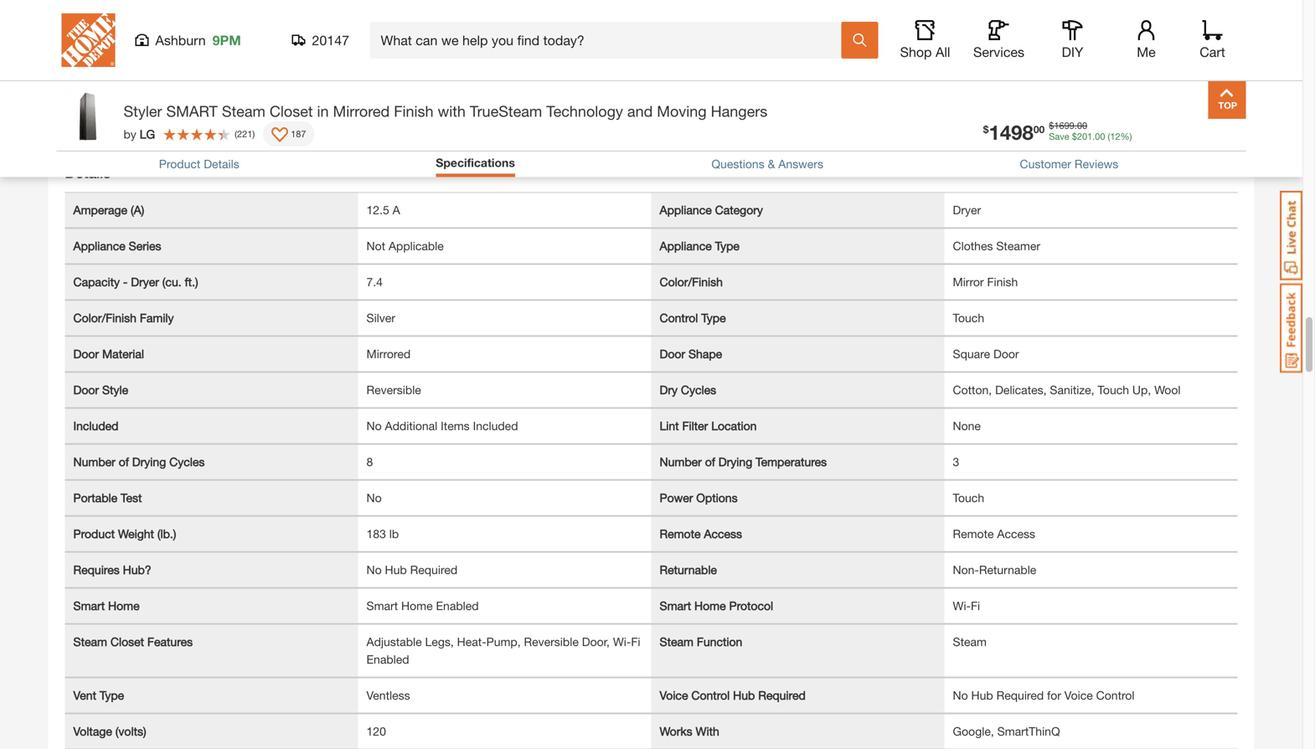 Task type: describe. For each thing, give the bounding box(es) containing it.
(volts)
[[115, 725, 146, 739]]

door right "square"
[[994, 347, 1019, 361]]

of for cycles
[[119, 455, 129, 469]]

door for door opening height (in.)
[[73, 13, 99, 27]]

door material
[[73, 347, 144, 361]]

smart for smart home protocol
[[660, 600, 691, 613]]

steam closet features
[[73, 636, 193, 649]]

material
[[102, 347, 144, 361]]

delicates,
[[995, 383, 1047, 397]]

questions & answers
[[712, 157, 824, 171]]

feedback link image
[[1280, 283, 1303, 374]]

home for smart home enabled
[[401, 600, 433, 613]]

appliance category
[[660, 203, 763, 217]]

shape
[[689, 347, 722, 361]]

cart
[[1200, 44, 1226, 60]]

1 returnable from the left
[[660, 564, 717, 577]]

183 lb
[[367, 528, 399, 541]]

3
[[953, 455, 960, 469]]

0 horizontal spatial height
[[150, 13, 184, 27]]

technology
[[547, 102, 623, 120]]

smart home protocol
[[660, 600, 773, 613]]

family
[[140, 311, 174, 325]]

12.5 a
[[367, 203, 400, 217]]

0 horizontal spatial width
[[118, 85, 149, 99]]

-
[[123, 275, 128, 289]]

services button
[[972, 20, 1026, 60]]

me button
[[1120, 20, 1173, 60]]

color/finish family
[[73, 311, 174, 325]]

1 horizontal spatial closet
[[270, 102, 313, 120]]

customer reviews
[[1020, 157, 1119, 171]]

product for product details
[[159, 157, 201, 171]]

187 button
[[263, 121, 315, 147]]

square door
[[953, 347, 1019, 361]]

1 horizontal spatial wi-
[[953, 600, 971, 613]]

and
[[628, 102, 653, 120]]

&
[[768, 157, 775, 171]]

not applicable
[[367, 239, 444, 253]]

requires hub?
[[73, 564, 151, 577]]

1 remote from the left
[[660, 528, 701, 541]]

product depth (in.)
[[73, 49, 172, 63]]

with
[[696, 725, 720, 739]]

no hub required for voice control
[[953, 689, 1135, 703]]

cotton, delicates, sanitize, touch up, wool
[[953, 383, 1181, 397]]

smart for smart home enabled
[[367, 600, 398, 613]]

hangers
[[711, 102, 768, 120]]

product image image
[[61, 90, 115, 144]]

diy
[[1062, 44, 1084, 60]]

0 horizontal spatial (
[[235, 129, 237, 140]]

%)
[[1121, 131, 1132, 142]]

enabled inside adjustable legs, heat-pump, reversible door, wi-fi enabled
[[367, 653, 409, 667]]

product for product depth (in.)
[[73, 49, 115, 63]]

portable
[[73, 491, 117, 505]]

protocol
[[729, 600, 773, 613]]

221
[[237, 129, 252, 140]]

options
[[697, 491, 738, 505]]

appliance series
[[73, 239, 161, 253]]

silver
[[367, 311, 395, 325]]

heat-
[[457, 636, 487, 649]]

door for door shape
[[660, 347, 685, 361]]

wi-fi
[[953, 600, 980, 613]]

depth
[[118, 49, 150, 63]]

no for no
[[367, 491, 382, 505]]

ashburn 9pm
[[155, 32, 241, 48]]

1 horizontal spatial height
[[705, 49, 739, 63]]

201
[[1077, 131, 1093, 142]]

2 voice from the left
[[1065, 689, 1093, 703]]

12
[[1111, 131, 1121, 142]]

1 voice from the left
[[660, 689, 688, 703]]

lg
[[140, 127, 155, 141]]

What can we help you find today? search field
[[381, 23, 841, 58]]

door opening height (in.)
[[73, 13, 207, 27]]

1 horizontal spatial required
[[758, 689, 806, 703]]

in for 23 in
[[383, 49, 392, 63]]

applicable
[[389, 239, 444, 253]]

adjustable
[[367, 636, 422, 649]]

save
[[1049, 131, 1070, 142]]

steam for steam function
[[660, 636, 694, 649]]

(in.) for product width (in.)
[[152, 85, 170, 99]]

clothes steamer
[[953, 239, 1041, 253]]

drying for cycles
[[132, 455, 166, 469]]

20147 button
[[292, 32, 350, 49]]

items
[[441, 419, 470, 433]]

of for temperatures
[[705, 455, 715, 469]]

number for number of drying temperatures
[[660, 455, 702, 469]]

no additional items included
[[367, 419, 518, 433]]

opening for height
[[102, 13, 147, 27]]

styler
[[124, 102, 162, 120]]

smart
[[166, 102, 218, 120]]

0 vertical spatial cycles
[[681, 383, 717, 397]]

2 access from the left
[[997, 528, 1036, 541]]

in for 72.75 in
[[986, 49, 995, 63]]

control right for on the bottom of the page
[[1097, 689, 1135, 703]]

hub for no hub required for voice control
[[972, 689, 994, 703]]

non-
[[953, 564, 979, 577]]

location
[[712, 419, 757, 433]]

door opening width (in.)
[[660, 13, 789, 27]]

smart home enabled
[[367, 600, 479, 613]]

product height (in.)
[[660, 49, 761, 63]]

adjustable legs, heat-pump, reversible door, wi-fi enabled
[[367, 636, 641, 667]]

touch for power options
[[953, 491, 985, 505]]

features
[[147, 636, 193, 649]]

color/finish for color/finish
[[660, 275, 723, 289]]

door for door style
[[73, 383, 99, 397]]

0 horizontal spatial .
[[1075, 120, 1077, 131]]

7.4
[[367, 275, 383, 289]]

lint
[[660, 419, 679, 433]]

me
[[1137, 44, 1156, 60]]

1 horizontal spatial dryer
[[953, 203, 981, 217]]

mirror finish
[[953, 275, 1018, 289]]

0 vertical spatial mirrored
[[333, 102, 390, 120]]

voltage (volts)
[[73, 725, 146, 739]]

lb
[[389, 528, 399, 541]]

by lg
[[124, 127, 155, 141]]

hub?
[[123, 564, 151, 577]]

1 access from the left
[[704, 528, 742, 541]]

control up door shape
[[660, 311, 698, 325]]

1 horizontal spatial .
[[1093, 131, 1095, 142]]

(a)
[[131, 203, 144, 217]]

steam up 221 on the left of the page
[[222, 102, 266, 120]]

2 returnable from the left
[[979, 564, 1037, 577]]

a
[[393, 203, 400, 217]]

1 horizontal spatial enabled
[[436, 600, 479, 613]]

google, smartthinq
[[953, 725, 1060, 739]]

0 vertical spatial fi
[[971, 600, 980, 613]]

clothes
[[953, 239, 993, 253]]

power options
[[660, 491, 738, 505]]

fi inside adjustable legs, heat-pump, reversible door, wi-fi enabled
[[631, 636, 641, 649]]

number of drying cycles
[[73, 455, 205, 469]]



Task type: locate. For each thing, give the bounding box(es) containing it.
dryer right -
[[131, 275, 159, 289]]

0 vertical spatial width
[[737, 13, 767, 27]]

3 smart from the left
[[660, 600, 691, 613]]

(lb.)
[[157, 528, 176, 541]]

enabled up heat-
[[436, 600, 479, 613]]

the home depot logo image
[[62, 13, 115, 67]]

0 horizontal spatial cycles
[[169, 455, 205, 469]]

required
[[410, 564, 458, 577], [758, 689, 806, 703], [997, 689, 1044, 703]]

access down options
[[704, 528, 742, 541]]

product for product weight (lb.)
[[73, 528, 115, 541]]

1 horizontal spatial width
[[737, 13, 767, 27]]

reversible inside adjustable legs, heat-pump, reversible door, wi-fi enabled
[[524, 636, 579, 649]]

opening for width
[[689, 13, 733, 27]]

0 horizontal spatial in
[[317, 102, 329, 120]]

. right save
[[1075, 120, 1077, 131]]

product for product width (in.)
[[73, 85, 115, 99]]

1 opening from the left
[[102, 13, 147, 27]]

1 vertical spatial dryer
[[131, 275, 159, 289]]

1 vertical spatial type
[[702, 311, 726, 325]]

23
[[367, 49, 380, 63]]

00 left save
[[1034, 123, 1045, 135]]

number up power
[[660, 455, 702, 469]]

lint filter location
[[660, 419, 757, 433]]

1 vertical spatial height
[[705, 49, 739, 63]]

voltage
[[73, 725, 112, 739]]

0 horizontal spatial returnable
[[660, 564, 717, 577]]

0 horizontal spatial remote access
[[660, 528, 742, 541]]

cycles up (lb.) at the bottom left
[[169, 455, 205, 469]]

of down the lint filter location
[[705, 455, 715, 469]]

number for number of drying cycles
[[73, 455, 115, 469]]

0 horizontal spatial of
[[119, 455, 129, 469]]

vent
[[73, 689, 96, 703]]

height down door opening width (in.) at the top of page
[[705, 49, 739, 63]]

0 horizontal spatial closet
[[110, 636, 144, 649]]

appliance
[[660, 203, 712, 217], [73, 239, 125, 253], [660, 239, 712, 253]]

details up amperage
[[65, 163, 111, 181]]

(in.) up styler
[[152, 85, 170, 99]]

no hub required
[[367, 564, 458, 577]]

product down portable
[[73, 528, 115, 541]]

truesteam
[[470, 102, 542, 120]]

remote access down power options
[[660, 528, 742, 541]]

steam down wi-fi
[[953, 636, 987, 649]]

appliance type
[[660, 239, 740, 253]]

1 horizontal spatial drying
[[719, 455, 753, 469]]

mirrored
[[333, 102, 390, 120], [367, 347, 411, 361]]

no up 8
[[367, 419, 382, 433]]

category
[[715, 203, 763, 217]]

voice up the works
[[660, 689, 688, 703]]

type for appliance type
[[715, 239, 740, 253]]

voice right for on the bottom of the page
[[1065, 689, 1093, 703]]

remote access
[[660, 528, 742, 541], [953, 528, 1036, 541]]

hub down function
[[733, 689, 755, 703]]

by
[[124, 127, 136, 141]]

wi- right door,
[[613, 636, 631, 649]]

0 vertical spatial color/finish
[[660, 275, 723, 289]]

( left %)
[[1108, 131, 1111, 142]]

1 vertical spatial closet
[[110, 636, 144, 649]]

product up moving at the top
[[660, 49, 701, 63]]

1 vertical spatial wi-
[[613, 636, 631, 649]]

home up steam closet features
[[108, 600, 140, 613]]

2 opening from the left
[[689, 13, 733, 27]]

smart up adjustable
[[367, 600, 398, 613]]

dry
[[660, 383, 678, 397]]

services
[[974, 44, 1025, 60]]

00 right "1699"
[[1077, 120, 1088, 131]]

72.75 in
[[953, 49, 995, 63]]

0 horizontal spatial access
[[704, 528, 742, 541]]

amperage (a)
[[73, 203, 144, 217]]

dryer
[[953, 203, 981, 217], [131, 275, 159, 289]]

12.5
[[367, 203, 389, 217]]

0 horizontal spatial enabled
[[367, 653, 409, 667]]

mirror
[[953, 275, 984, 289]]

wi- inside adjustable legs, heat-pump, reversible door, wi-fi enabled
[[613, 636, 631, 649]]

included down door style
[[73, 419, 119, 433]]

2 included from the left
[[473, 419, 518, 433]]

in right 72.75
[[986, 49, 995, 63]]

steamer
[[997, 239, 1041, 253]]

appliance up appliance type
[[660, 203, 712, 217]]

door left style
[[73, 383, 99, 397]]

of up test
[[119, 455, 129, 469]]

0 horizontal spatial dryer
[[131, 275, 159, 289]]

finish left with
[[394, 102, 434, 120]]

ashburn
[[155, 32, 206, 48]]

2 vertical spatial touch
[[953, 491, 985, 505]]

appliance for appliance category
[[660, 203, 712, 217]]

ft.)
[[185, 275, 198, 289]]

1 number from the left
[[73, 455, 115, 469]]

in right "23" at the left top
[[383, 49, 392, 63]]

0 vertical spatial closet
[[270, 102, 313, 120]]

1 horizontal spatial home
[[401, 600, 433, 613]]

legs,
[[425, 636, 454, 649]]

1 horizontal spatial $
[[1049, 120, 1054, 131]]

.
[[1075, 120, 1077, 131], [1093, 131, 1095, 142]]

enabled down adjustable
[[367, 653, 409, 667]]

(in.) for product depth (in.)
[[153, 49, 172, 63]]

appliance down amperage
[[73, 239, 125, 253]]

1 vertical spatial width
[[118, 85, 149, 99]]

finish right mirror
[[987, 275, 1018, 289]]

no down 183
[[367, 564, 382, 577]]

ventless
[[367, 689, 410, 703]]

(in.) down door opening width (in.) at the top of page
[[742, 49, 761, 63]]

fi down non- on the right
[[971, 600, 980, 613]]

1 horizontal spatial remote
[[953, 528, 994, 541]]

1 horizontal spatial smart
[[367, 600, 398, 613]]

2 horizontal spatial 00
[[1095, 131, 1106, 142]]

( 221 )
[[235, 129, 255, 140]]

. left 12
[[1093, 131, 1095, 142]]

customer
[[1020, 157, 1072, 171]]

remote access up non-returnable
[[953, 528, 1036, 541]]

product left the depth
[[73, 49, 115, 63]]

2 of from the left
[[705, 455, 715, 469]]

remote down power
[[660, 528, 701, 541]]

touch for control type
[[953, 311, 985, 325]]

2 remote access from the left
[[953, 528, 1036, 541]]

dryer up clothes
[[953, 203, 981, 217]]

included right items
[[473, 419, 518, 433]]

1 home from the left
[[108, 600, 140, 613]]

no for no additional items included
[[367, 419, 382, 433]]

mirrored down silver
[[367, 347, 411, 361]]

type right vent
[[100, 689, 124, 703]]

google,
[[953, 725, 994, 739]]

0 vertical spatial finish
[[394, 102, 434, 120]]

0 vertical spatial touch
[[953, 311, 985, 325]]

2 vertical spatial type
[[100, 689, 124, 703]]

1 vertical spatial touch
[[1098, 383, 1130, 397]]

drying up test
[[132, 455, 166, 469]]

display image
[[272, 127, 288, 144]]

9pm
[[213, 32, 241, 48]]

1 horizontal spatial number
[[660, 455, 702, 469]]

questions
[[712, 157, 765, 171]]

0 horizontal spatial required
[[410, 564, 458, 577]]

2 horizontal spatial in
[[986, 49, 995, 63]]

filter
[[682, 419, 708, 433]]

1 drying from the left
[[132, 455, 166, 469]]

product for product height (in.)
[[660, 49, 701, 63]]

height up ashburn
[[150, 13, 184, 27]]

sanitize,
[[1050, 383, 1095, 397]]

type for control type
[[702, 311, 726, 325]]

voice control hub required
[[660, 689, 806, 703]]

portable test
[[73, 491, 142, 505]]

cycles right dry
[[681, 383, 717, 397]]

with
[[438, 102, 466, 120]]

120
[[367, 725, 386, 739]]

control up with
[[692, 689, 730, 703]]

appliance for appliance type
[[660, 239, 712, 253]]

hub for no hub required
[[385, 564, 407, 577]]

door for door material
[[73, 347, 99, 361]]

(in.) down ashburn
[[153, 49, 172, 63]]

specifications
[[436, 156, 515, 170]]

1 of from the left
[[119, 455, 129, 469]]

0 horizontal spatial reversible
[[367, 383, 421, 397]]

1 horizontal spatial cycles
[[681, 383, 717, 397]]

2 horizontal spatial home
[[695, 600, 726, 613]]

183
[[367, 528, 386, 541]]

closet down the smart home
[[110, 636, 144, 649]]

smart down requires
[[73, 600, 105, 613]]

0 vertical spatial reversible
[[367, 383, 421, 397]]

hub up google, on the bottom of page
[[972, 689, 994, 703]]

color/finish for color/finish family
[[73, 311, 137, 325]]

hub down lb
[[385, 564, 407, 577]]

0 horizontal spatial opening
[[102, 13, 147, 27]]

type for vent type
[[100, 689, 124, 703]]

00
[[1077, 120, 1088, 131], [1034, 123, 1045, 135], [1095, 131, 1106, 142]]

cart link
[[1194, 20, 1231, 60]]

1 vertical spatial cycles
[[169, 455, 205, 469]]

product details
[[159, 157, 239, 171]]

1 horizontal spatial in
[[383, 49, 392, 63]]

1 vertical spatial reversible
[[524, 636, 579, 649]]

product down smart
[[159, 157, 201, 171]]

2 remote from the left
[[953, 528, 994, 541]]

1 horizontal spatial opening
[[689, 13, 733, 27]]

additional
[[385, 419, 438, 433]]

0 horizontal spatial included
[[73, 419, 119, 433]]

touch down mirror
[[953, 311, 985, 325]]

2 (in.) from the left
[[770, 13, 789, 27]]

( left )
[[235, 129, 237, 140]]

1 horizontal spatial remote access
[[953, 528, 1036, 541]]

reversible
[[367, 383, 421, 397], [524, 636, 579, 649]]

0 horizontal spatial $
[[984, 123, 989, 135]]

mirrored down "23" at the left top
[[333, 102, 390, 120]]

$ left 201
[[1049, 120, 1054, 131]]

home down no hub required
[[401, 600, 433, 613]]

drying for temperatures
[[719, 455, 753, 469]]

$ right save
[[1072, 131, 1077, 142]]

closet up "187" dropdown button
[[270, 102, 313, 120]]

(in.) for door opening width (in.)
[[770, 13, 789, 27]]

product details button
[[159, 157, 239, 171], [159, 157, 239, 171]]

door style
[[73, 383, 128, 397]]

2 smart from the left
[[367, 600, 398, 613]]

1 smart from the left
[[73, 600, 105, 613]]

1 horizontal spatial included
[[473, 419, 518, 433]]

door up product depth (in.)
[[73, 13, 99, 27]]

no up google, on the bottom of page
[[953, 689, 968, 703]]

of
[[119, 455, 129, 469], [705, 455, 715, 469]]

returnable up the smart home protocol on the bottom right
[[660, 564, 717, 577]]

wi- down non- on the right
[[953, 600, 971, 613]]

reversible left door,
[[524, 636, 579, 649]]

1 horizontal spatial reversible
[[524, 636, 579, 649]]

color/finish up control type
[[660, 275, 723, 289]]

returnable up wi-fi
[[979, 564, 1037, 577]]

1 horizontal spatial (
[[1108, 131, 1111, 142]]

top button
[[1209, 81, 1246, 119]]

0 horizontal spatial fi
[[631, 636, 641, 649]]

steam for steam
[[953, 636, 987, 649]]

1 horizontal spatial hub
[[733, 689, 755, 703]]

remote up non- on the right
[[953, 528, 994, 541]]

2 home from the left
[[401, 600, 433, 613]]

color/finish
[[660, 275, 723, 289], [73, 311, 137, 325]]

1 vertical spatial color/finish
[[73, 311, 137, 325]]

product width (in.)
[[73, 85, 170, 99]]

steam for steam closet features
[[73, 636, 107, 649]]

0 horizontal spatial remote
[[660, 528, 701, 541]]

0 horizontal spatial hub
[[385, 564, 407, 577]]

drying down location
[[719, 455, 753, 469]]

smart up steam function in the bottom right of the page
[[660, 600, 691, 613]]

steam left function
[[660, 636, 694, 649]]

00 left 12
[[1095, 131, 1106, 142]]

(in.) for door opening height (in.)
[[188, 13, 207, 27]]

1 horizontal spatial finish
[[987, 275, 1018, 289]]

weight
[[118, 528, 154, 541]]

home up steam function in the bottom right of the page
[[695, 600, 726, 613]]

product down product depth (in.)
[[73, 85, 115, 99]]

1 horizontal spatial color/finish
[[660, 275, 723, 289]]

reviews
[[1075, 157, 1119, 171]]

0 horizontal spatial finish
[[394, 102, 434, 120]]

required for no hub required
[[410, 564, 458, 577]]

0 vertical spatial wi-
[[953, 600, 971, 613]]

smart for smart home
[[73, 600, 105, 613]]

appliance down appliance category
[[660, 239, 712, 253]]

appliance for appliance series
[[73, 239, 125, 253]]

2 horizontal spatial $
[[1072, 131, 1077, 142]]

access up non-returnable
[[997, 528, 1036, 541]]

1 horizontal spatial returnable
[[979, 564, 1037, 577]]

1 remote access from the left
[[660, 528, 742, 541]]

touch down 3
[[953, 491, 985, 505]]

0 horizontal spatial 00
[[1034, 123, 1045, 135]]

reversible up 'additional'
[[367, 383, 421, 397]]

1 included from the left
[[73, 419, 119, 433]]

opening up product height (in.) at the right of page
[[689, 13, 733, 27]]

home
[[108, 600, 140, 613], [401, 600, 433, 613], [695, 600, 726, 613]]

square
[[953, 347, 991, 361]]

home for smart home
[[108, 600, 140, 613]]

)
[[252, 129, 255, 140]]

capacity - dryer (cu. ft.)
[[73, 275, 198, 289]]

1 vertical spatial finish
[[987, 275, 1018, 289]]

0 vertical spatial height
[[150, 13, 184, 27]]

door up product height (in.) at the right of page
[[660, 13, 685, 27]]

series
[[129, 239, 161, 253]]

0 horizontal spatial number
[[73, 455, 115, 469]]

door,
[[582, 636, 610, 649]]

for
[[1047, 689, 1062, 703]]

0 vertical spatial type
[[715, 239, 740, 253]]

1 vertical spatial mirrored
[[367, 347, 411, 361]]

number of drying temperatures
[[660, 455, 827, 469]]

not
[[367, 239, 385, 253]]

( inside $ 1498 00 $ 1699 . 00 save $ 201 . 00 ( 12 %)
[[1108, 131, 1111, 142]]

door left material at the top of the page
[[73, 347, 99, 361]]

0 horizontal spatial color/finish
[[73, 311, 137, 325]]

1 (in.) from the left
[[188, 13, 207, 27]]

fi right door,
[[631, 636, 641, 649]]

(cu.
[[162, 275, 182, 289]]

home for smart home protocol
[[695, 600, 726, 613]]

1 horizontal spatial details
[[204, 157, 239, 171]]

pump,
[[487, 636, 521, 649]]

2 drying from the left
[[719, 455, 753, 469]]

door for door opening width (in.)
[[660, 13, 685, 27]]

2 horizontal spatial smart
[[660, 600, 691, 613]]

0 horizontal spatial details
[[65, 163, 111, 181]]

72.75
[[953, 49, 982, 63]]

type up shape
[[702, 311, 726, 325]]

opening up product depth (in.)
[[102, 13, 147, 27]]

in down 20147 button
[[317, 102, 329, 120]]

door
[[73, 13, 99, 27], [660, 13, 685, 27], [73, 347, 99, 361], [660, 347, 685, 361], [994, 347, 1019, 361], [73, 383, 99, 397]]

$ left save
[[984, 123, 989, 135]]

smart
[[73, 600, 105, 613], [367, 600, 398, 613], [660, 600, 691, 613]]

1 vertical spatial fi
[[631, 636, 641, 649]]

details down 221 on the left of the page
[[204, 157, 239, 171]]

0 horizontal spatial wi-
[[613, 636, 631, 649]]

works with
[[660, 725, 720, 739]]

0 horizontal spatial drying
[[132, 455, 166, 469]]

wi-
[[953, 600, 971, 613], [613, 636, 631, 649]]

door left shape
[[660, 347, 685, 361]]

no for no hub required for voice control
[[953, 689, 968, 703]]

type down category
[[715, 239, 740, 253]]

no for no hub required
[[367, 564, 382, 577]]

1 horizontal spatial fi
[[971, 600, 980, 613]]

1 vertical spatial enabled
[[367, 653, 409, 667]]

no up 183
[[367, 491, 382, 505]]

required for no hub required for voice control
[[997, 689, 1044, 703]]

door shape
[[660, 347, 722, 361]]

control type
[[660, 311, 726, 325]]

2 number from the left
[[660, 455, 702, 469]]

0 horizontal spatial voice
[[660, 689, 688, 703]]

color/finish up door material
[[73, 311, 137, 325]]

0 horizontal spatial (in.)
[[188, 13, 207, 27]]

1 horizontal spatial voice
[[1065, 689, 1093, 703]]

0 vertical spatial dryer
[[953, 203, 981, 217]]

0 horizontal spatial home
[[108, 600, 140, 613]]

1 horizontal spatial access
[[997, 528, 1036, 541]]

2 horizontal spatial required
[[997, 689, 1044, 703]]

0 vertical spatial enabled
[[436, 600, 479, 613]]

1 horizontal spatial (in.)
[[770, 13, 789, 27]]

live chat image
[[1280, 191, 1303, 281]]

type
[[715, 239, 740, 253], [702, 311, 726, 325], [100, 689, 124, 703]]

customer reviews button
[[1020, 157, 1119, 171], [1020, 157, 1119, 171]]

$
[[1049, 120, 1054, 131], [984, 123, 989, 135], [1072, 131, 1077, 142]]

wool
[[1155, 383, 1181, 397]]

capacity
[[73, 275, 120, 289]]

number up portable
[[73, 455, 115, 469]]

width up styler
[[118, 85, 149, 99]]

2 horizontal spatial hub
[[972, 689, 994, 703]]

touch
[[953, 311, 985, 325], [1098, 383, 1130, 397], [953, 491, 985, 505]]

3 home from the left
[[695, 600, 726, 613]]

1 horizontal spatial 00
[[1077, 120, 1088, 131]]

number
[[73, 455, 115, 469], [660, 455, 702, 469]]

0 horizontal spatial smart
[[73, 600, 105, 613]]

72
[[367, 13, 380, 27]]

width
[[737, 13, 767, 27], [118, 85, 149, 99]]

width up product height (in.) at the right of page
[[737, 13, 767, 27]]

(in.) for product height (in.)
[[742, 49, 761, 63]]



Task type: vqa. For each thing, say whether or not it's contained in the screenshot.


